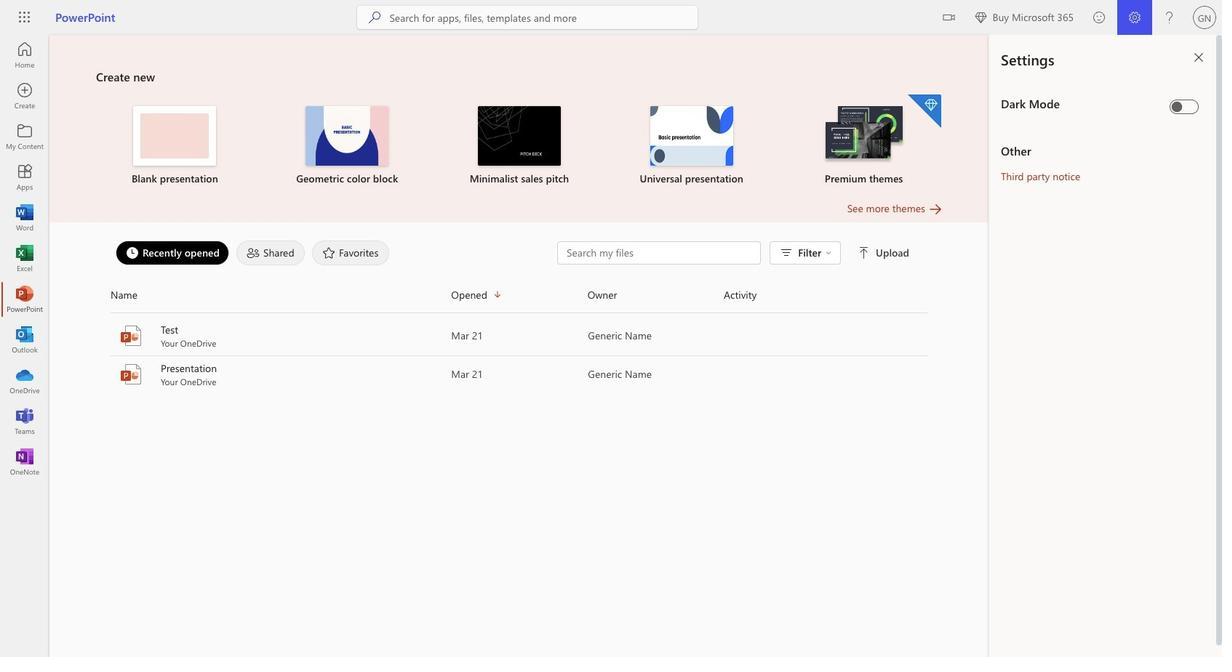 Task type: describe. For each thing, give the bounding box(es) containing it.
my content image
[[17, 130, 32, 144]]

word image
[[17, 211, 32, 226]]

premium templates diamond image
[[908, 95, 942, 128]]

recently opened element
[[116, 241, 229, 266]]

gn image
[[1193, 6, 1217, 29]]

apps image
[[17, 170, 32, 185]]

universal presentation image
[[650, 106, 733, 166]]

excel image
[[17, 252, 32, 266]]

premium themes image
[[823, 106, 906, 165]]

powerpoint image
[[17, 293, 32, 307]]

other element
[[1001, 143, 1205, 159]]

powerpoint image for name presentation cell
[[119, 363, 143, 386]]

powerpoint image for name test "cell" on the left of page
[[119, 325, 143, 348]]

onedrive image
[[17, 374, 32, 389]]

outlook image
[[17, 333, 32, 348]]

favorites element
[[312, 241, 390, 266]]

universal presentation element
[[614, 106, 769, 186]]

shared element
[[236, 241, 305, 266]]

Search box. Suggestions appear as you type. search field
[[390, 6, 698, 29]]

Search my files text field
[[565, 246, 753, 261]]

name test cell
[[111, 323, 451, 349]]

1 tab from the left
[[112, 241, 233, 266]]

teams image
[[17, 415, 32, 429]]

blank presentation element
[[98, 106, 252, 186]]



Task type: vqa. For each thing, say whether or not it's contained in the screenshot.
2nd 'Apple' from the top of the Create new main content
no



Task type: locate. For each thing, give the bounding box(es) containing it.
3 tab from the left
[[308, 241, 393, 266]]

activity, column 4 of 4 column header
[[724, 284, 929, 307]]

2 tab from the left
[[233, 241, 308, 266]]

1 region from the left
[[946, 35, 1222, 658]]

minimalist sales pitch image
[[478, 106, 561, 166]]

list
[[96, 93, 943, 201]]

main content
[[49, 35, 990, 394]]

premium themes element
[[787, 95, 942, 186]]

dark mode element
[[1001, 96, 1164, 112]]

name presentation cell
[[111, 362, 451, 388]]

geometric color block element
[[270, 106, 425, 186]]

create image
[[17, 89, 32, 103]]

application
[[0, 35, 990, 658]]

1 vertical spatial powerpoint image
[[119, 363, 143, 386]]

None search field
[[358, 6, 698, 29]]

home image
[[17, 48, 32, 63]]

2 region from the left
[[990, 35, 1222, 658]]

powerpoint image inside name test "cell"
[[119, 325, 143, 348]]

banner
[[0, 0, 1222, 38]]

minimalist sales pitch element
[[442, 106, 597, 186]]

region
[[946, 35, 1222, 658], [990, 35, 1222, 658]]

tab
[[112, 241, 233, 266], [233, 241, 308, 266], [308, 241, 393, 266]]

1 powerpoint image from the top
[[119, 325, 143, 348]]

powerpoint image
[[119, 325, 143, 348], [119, 363, 143, 386]]

geometric color block image
[[306, 106, 389, 166]]

powerpoint image inside name presentation cell
[[119, 363, 143, 386]]

onenote image
[[17, 456, 32, 470]]

2 powerpoint image from the top
[[119, 363, 143, 386]]

navigation
[[0, 35, 49, 483]]

row
[[111, 284, 929, 314]]

displaying 2 out of 2 files. status
[[557, 242, 912, 265]]

0 vertical spatial powerpoint image
[[119, 325, 143, 348]]

tab list
[[112, 237, 557, 269]]



